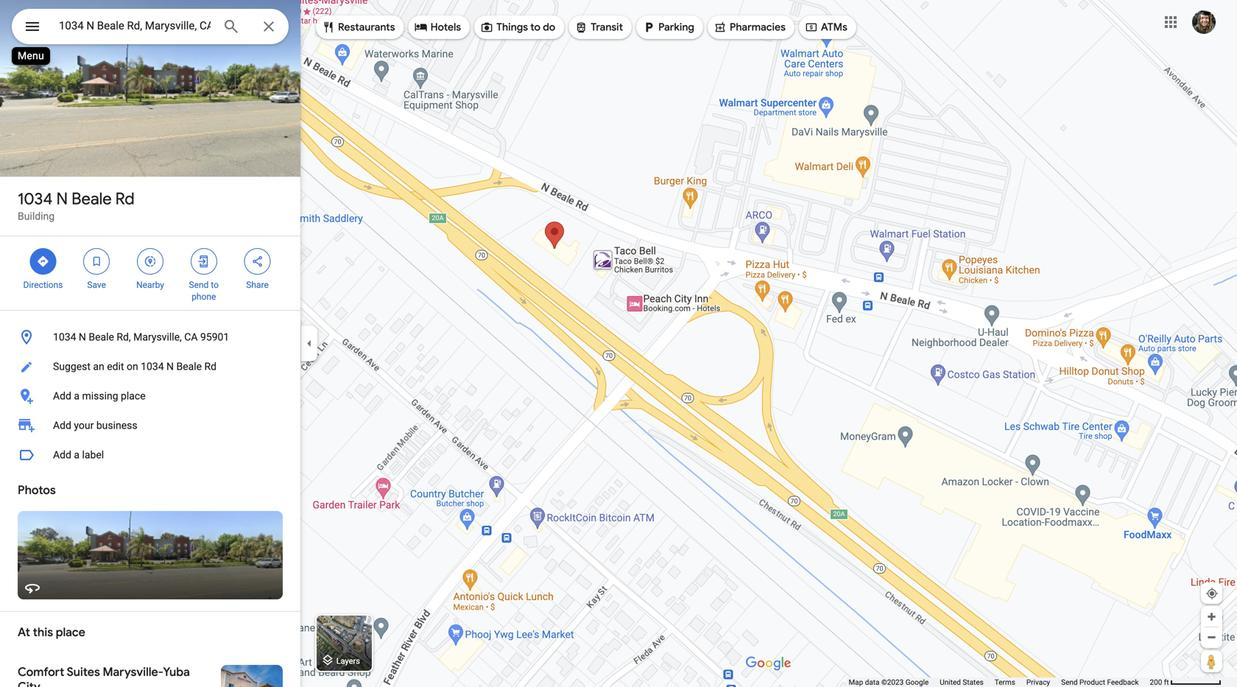 Task type: describe. For each thing, give the bounding box(es) containing it.
add a missing place
[[53, 390, 146, 402]]

none field inside 1034 n beale rd, marysville, ca 95901 field
[[59, 17, 211, 35]]


[[90, 253, 103, 270]]

united states button
[[940, 678, 984, 688]]


[[36, 253, 50, 270]]

an
[[93, 361, 104, 373]]

add for add a label
[[53, 449, 71, 461]]

building
[[18, 210, 55, 223]]

suggest an edit on 1034 n beale rd button
[[0, 352, 301, 382]]

to inside  things to do
[[531, 21, 541, 34]]

200 ft
[[1151, 678, 1170, 687]]

comfort suites marysville-yuba city
[[18, 665, 190, 688]]

send for send to phone
[[189, 280, 209, 290]]

ca
[[184, 331, 198, 343]]

95901
[[200, 331, 229, 343]]

place inside button
[[121, 390, 146, 402]]

missing
[[82, 390, 118, 402]]

a for missing
[[74, 390, 80, 402]]

suites
[[67, 665, 100, 680]]

suggest an edit on 1034 n beale rd
[[53, 361, 217, 373]]

1034 n beale rd, marysville, ca 95901 button
[[0, 323, 301, 352]]

at this place
[[18, 625, 85, 640]]

send product feedback button
[[1062, 678, 1140, 688]]

save
[[87, 280, 106, 290]]

beale for rd,
[[89, 331, 114, 343]]

marysville,
[[133, 331, 182, 343]]

things
[[497, 21, 528, 34]]

terms button
[[995, 678, 1016, 688]]

product
[[1080, 678, 1106, 687]]

 button
[[12, 9, 53, 47]]


[[251, 253, 264, 270]]


[[415, 19, 428, 35]]

phone
[[192, 292, 216, 302]]

beale for rd
[[72, 189, 112, 209]]

atms
[[822, 21, 848, 34]]

google maps element
[[0, 0, 1238, 688]]

data
[[866, 678, 880, 687]]

 things to do
[[481, 19, 556, 35]]

pharmacies
[[730, 21, 786, 34]]

marysville-
[[103, 665, 163, 680]]

comfort
[[18, 665, 64, 680]]

a for label
[[74, 449, 80, 461]]

add a label button
[[0, 441, 301, 470]]

nearby
[[136, 280, 164, 290]]

united states
[[940, 678, 984, 687]]

restaurants
[[338, 21, 395, 34]]

show your location image
[[1206, 587, 1220, 601]]

comfort suites marysville-yuba city link
[[0, 654, 301, 688]]

label
[[82, 449, 104, 461]]

footer inside google maps element
[[849, 678, 1151, 688]]

1034 for rd
[[18, 189, 53, 209]]

suggest
[[53, 361, 91, 373]]

add your business
[[53, 420, 137, 432]]

n for rd,
[[79, 331, 86, 343]]

this
[[33, 625, 53, 640]]

map data ©2023 google
[[849, 678, 929, 687]]

terms
[[995, 678, 1016, 687]]

directions
[[23, 280, 63, 290]]

200 ft button
[[1151, 678, 1223, 687]]


[[575, 19, 588, 35]]



Task type: vqa. For each thing, say whether or not it's contained in the screenshot.
the bottom Beale
yes



Task type: locate. For each thing, give the bounding box(es) containing it.

[[714, 19, 727, 35]]

2 vertical spatial n
[[167, 361, 174, 373]]

states
[[963, 678, 984, 687]]

send for send product feedback
[[1062, 678, 1078, 687]]

beale
[[72, 189, 112, 209], [89, 331, 114, 343], [176, 361, 202, 373]]

do
[[543, 21, 556, 34]]

0 vertical spatial send
[[189, 280, 209, 290]]

2 horizontal spatial n
[[167, 361, 174, 373]]

1 vertical spatial rd
[[204, 361, 217, 373]]

parking
[[659, 21, 695, 34]]

0 horizontal spatial rd
[[115, 189, 135, 209]]

send
[[189, 280, 209, 290], [1062, 678, 1078, 687]]


[[24, 16, 41, 37]]

a inside "button"
[[74, 449, 80, 461]]

0 vertical spatial beale
[[72, 189, 112, 209]]

1034 right on
[[141, 361, 164, 373]]

2 vertical spatial 1034
[[141, 361, 164, 373]]

 restaurants
[[322, 19, 395, 35]]

a inside button
[[74, 390, 80, 402]]


[[197, 253, 211, 270]]

1 vertical spatial n
[[79, 331, 86, 343]]

2 vertical spatial beale
[[176, 361, 202, 373]]

rd,
[[117, 331, 131, 343]]

1034 up suggest
[[53, 331, 76, 343]]

add
[[53, 390, 71, 402], [53, 420, 71, 432], [53, 449, 71, 461]]

2 horizontal spatial 1034
[[141, 361, 164, 373]]

 hotels
[[415, 19, 461, 35]]

1 horizontal spatial 1034
[[53, 331, 76, 343]]


[[481, 19, 494, 35]]

send inside button
[[1062, 678, 1078, 687]]

united
[[940, 678, 962, 687]]

city
[[18, 680, 40, 688]]


[[805, 19, 819, 35]]

footer containing map data ©2023 google
[[849, 678, 1151, 688]]

place right this
[[56, 625, 85, 640]]

collapse side panel image
[[301, 336, 318, 352]]

edit
[[107, 361, 124, 373]]

share
[[246, 280, 269, 290]]

n inside the 1034 n beale rd building
[[56, 189, 68, 209]]

1 horizontal spatial place
[[121, 390, 146, 402]]

privacy
[[1027, 678, 1051, 687]]

a left the missing
[[74, 390, 80, 402]]

1034
[[18, 189, 53, 209], [53, 331, 76, 343], [141, 361, 164, 373]]

place down on
[[121, 390, 146, 402]]

add left label
[[53, 449, 71, 461]]

rd inside the 1034 n beale rd building
[[115, 189, 135, 209]]

 transit
[[575, 19, 623, 35]]

google account: giulia masi  
(giulia.masi@adept.ai) image
[[1193, 10, 1217, 34]]

1 vertical spatial to
[[211, 280, 219, 290]]

on
[[127, 361, 138, 373]]

1 vertical spatial a
[[74, 449, 80, 461]]

None field
[[59, 17, 211, 35]]

1 vertical spatial send
[[1062, 678, 1078, 687]]

at
[[18, 625, 30, 640]]

©2023
[[882, 678, 904, 687]]

transit
[[591, 21, 623, 34]]

beale inside the 1034 n beale rd building
[[72, 189, 112, 209]]

0 vertical spatial a
[[74, 390, 80, 402]]

200
[[1151, 678, 1163, 687]]

send inside send to phone
[[189, 280, 209, 290]]

yuba
[[163, 665, 190, 680]]


[[144, 253, 157, 270]]

send to phone
[[189, 280, 219, 302]]

rd
[[115, 189, 135, 209], [204, 361, 217, 373]]

1034 n beale rd main content
[[0, 0, 301, 688]]

to left do
[[531, 21, 541, 34]]

1 vertical spatial beale
[[89, 331, 114, 343]]

 pharmacies
[[714, 19, 786, 35]]

map
[[849, 678, 864, 687]]

1 a from the top
[[74, 390, 80, 402]]

2 a from the top
[[74, 449, 80, 461]]

to
[[531, 21, 541, 34], [211, 280, 219, 290]]

1 horizontal spatial rd
[[204, 361, 217, 373]]

beale left rd,
[[89, 331, 114, 343]]

1034 N Beale Rd, Marysville, CA 95901 field
[[12, 9, 289, 44]]

0 horizontal spatial n
[[56, 189, 68, 209]]

0 vertical spatial to
[[531, 21, 541, 34]]

add your business link
[[0, 411, 301, 441]]

1034 up 'building'
[[18, 189, 53, 209]]

n
[[56, 189, 68, 209], [79, 331, 86, 343], [167, 361, 174, 373]]

0 horizontal spatial to
[[211, 280, 219, 290]]

1034 inside the 1034 n beale rd building
[[18, 189, 53, 209]]

0 vertical spatial rd
[[115, 189, 135, 209]]

0 vertical spatial n
[[56, 189, 68, 209]]

business
[[96, 420, 137, 432]]

3 add from the top
[[53, 449, 71, 461]]

send product feedback
[[1062, 678, 1140, 687]]

beale up 
[[72, 189, 112, 209]]

add down suggest
[[53, 390, 71, 402]]

0 vertical spatial add
[[53, 390, 71, 402]]

feedback
[[1108, 678, 1140, 687]]

add for add a missing place
[[53, 390, 71, 402]]

add a label
[[53, 449, 104, 461]]

layers
[[337, 657, 360, 666]]

0 vertical spatial place
[[121, 390, 146, 402]]

send up phone at top
[[189, 280, 209, 290]]

add for add your business
[[53, 420, 71, 432]]

 atms
[[805, 19, 848, 35]]

to up phone at top
[[211, 280, 219, 290]]

google
[[906, 678, 929, 687]]

0 horizontal spatial place
[[56, 625, 85, 640]]

2 vertical spatial add
[[53, 449, 71, 461]]

send left the product in the right bottom of the page
[[1062, 678, 1078, 687]]

0 horizontal spatial 1034
[[18, 189, 53, 209]]

1 vertical spatial add
[[53, 420, 71, 432]]

0 vertical spatial 1034
[[18, 189, 53, 209]]


[[643, 19, 656, 35]]

2 add from the top
[[53, 420, 71, 432]]

add a missing place button
[[0, 382, 301, 411]]

add left your
[[53, 420, 71, 432]]

1034 for rd,
[[53, 331, 76, 343]]

a left label
[[74, 449, 80, 461]]

0 horizontal spatial send
[[189, 280, 209, 290]]

show street view coverage image
[[1202, 651, 1223, 673]]

1 vertical spatial place
[[56, 625, 85, 640]]


[[322, 19, 335, 35]]

hotels
[[431, 21, 461, 34]]

footer
[[849, 678, 1151, 688]]

 search field
[[12, 9, 289, 47]]

1 horizontal spatial send
[[1062, 678, 1078, 687]]

privacy button
[[1027, 678, 1051, 688]]

n for rd
[[56, 189, 68, 209]]

add inside "button"
[[53, 449, 71, 461]]

your
[[74, 420, 94, 432]]

to inside send to phone
[[211, 280, 219, 290]]

 parking
[[643, 19, 695, 35]]

a
[[74, 390, 80, 402], [74, 449, 80, 461]]

1034 n beale rd building
[[18, 189, 135, 223]]

1 horizontal spatial to
[[531, 21, 541, 34]]

1 add from the top
[[53, 390, 71, 402]]

1 vertical spatial 1034
[[53, 331, 76, 343]]

ft
[[1165, 678, 1170, 687]]

1034 n beale rd, marysville, ca 95901
[[53, 331, 229, 343]]

photos
[[18, 483, 56, 498]]

rd inside button
[[204, 361, 217, 373]]

beale down ca
[[176, 361, 202, 373]]

add inside button
[[53, 390, 71, 402]]

1 horizontal spatial n
[[79, 331, 86, 343]]

place
[[121, 390, 146, 402], [56, 625, 85, 640]]

zoom out image
[[1207, 632, 1218, 643]]

zoom in image
[[1207, 612, 1218, 623]]

actions for 1034 n beale rd region
[[0, 237, 301, 310]]



